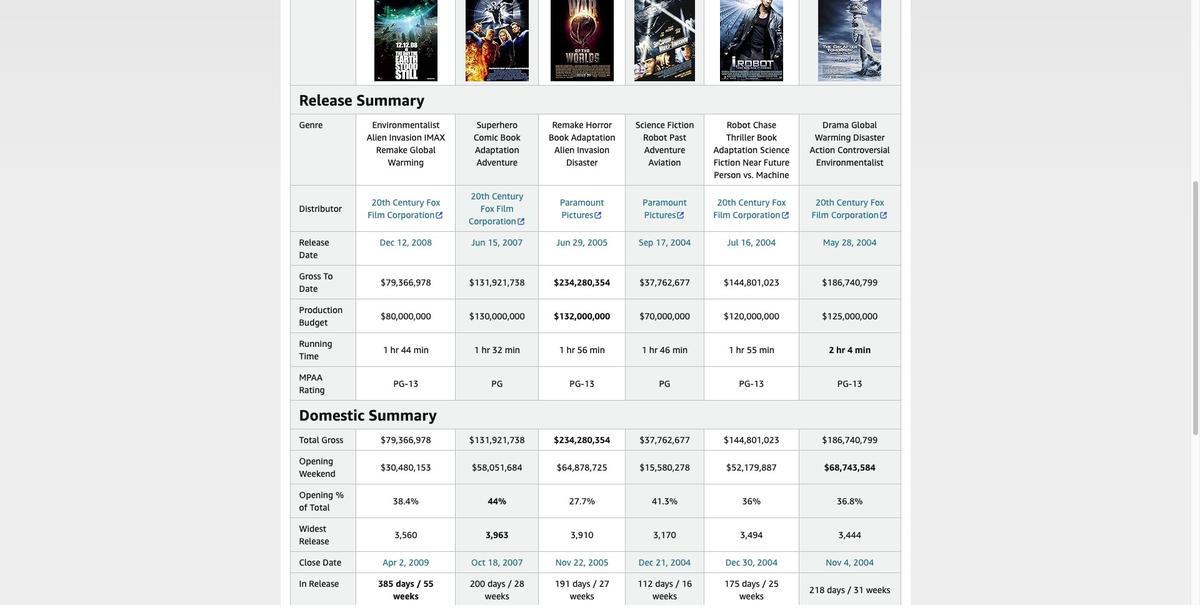Task type: locate. For each thing, give the bounding box(es) containing it.
paramount up jun 29, 2005 link
[[560, 197, 604, 208]]

0 vertical spatial $234,280,354
[[554, 277, 610, 288]]

min for 2 hr 4 min
[[855, 345, 871, 355]]

1 left the 32
[[474, 345, 480, 355]]

1 $186,740,799 from the top
[[822, 277, 878, 288]]

0 horizontal spatial disaster
[[566, 157, 598, 168]]

$186,740,799
[[822, 277, 878, 288], [822, 435, 878, 445]]

1 paramount pictures from the left
[[560, 197, 604, 220]]

paramount pictures
[[560, 197, 604, 220], [643, 197, 687, 220]]

/ inside the 191 days / 27 weeks
[[593, 578, 597, 589]]

/ for 27
[[593, 578, 597, 589]]

1 horizontal spatial 55
[[747, 345, 757, 355]]

book down "chase" at the right of page
[[757, 132, 777, 143]]

$131,921,738 up $58,051,684
[[469, 435, 525, 445]]

2 pg-13 from the left
[[570, 378, 595, 389]]

13 down 56
[[585, 378, 595, 389]]

global
[[852, 119, 878, 130], [410, 144, 436, 155]]

disaster inside drama              global warming              disaster action              controversial environmentalist
[[854, 132, 885, 143]]

min for 1 hr 56 min
[[590, 345, 605, 355]]

2007 for oct 18, 2007
[[503, 557, 523, 568]]

0 horizontal spatial pictures
[[562, 209, 593, 220]]

2004 right 30, on the bottom of page
[[758, 557, 778, 568]]

20th up may
[[816, 197, 835, 208]]

dec for dec 21, 2004
[[639, 557, 654, 568]]

2 hr from the left
[[482, 345, 490, 355]]

20th century fox film corporation link up may 28, 2004 link
[[812, 197, 888, 220]]

pg-13 down 1 hr 55 min
[[739, 378, 764, 389]]

1 vertical spatial gross
[[322, 435, 343, 445]]

adaptation inside robot              chase thriller              book adaptation              science fiction              near future person vs. machine
[[714, 144, 758, 155]]

1 vertical spatial science
[[760, 144, 790, 155]]

release down widest in the bottom left of the page
[[299, 536, 329, 547]]

0 horizontal spatial 55
[[424, 578, 434, 589]]

invasion left imax
[[389, 132, 422, 143]]

domestic
[[299, 406, 365, 424]]

2 jun from the left
[[557, 237, 571, 248]]

0 horizontal spatial warming
[[388, 157, 424, 168]]

1 vertical spatial $37,762,677
[[640, 435, 690, 445]]

2 $234,280,354 from the top
[[554, 435, 610, 445]]

2 2007 from the top
[[503, 557, 523, 568]]

1 jun from the left
[[472, 237, 486, 248]]

date up production at the bottom left of the page
[[299, 283, 318, 294]]

0 vertical spatial fiction
[[668, 119, 694, 130]]

book
[[501, 132, 521, 143], [549, 132, 569, 143], [757, 132, 777, 143]]

1 left 56
[[559, 345, 565, 355]]

0 horizontal spatial remake
[[376, 144, 408, 155]]

/ inside 175 days / 25 weeks
[[762, 578, 767, 589]]

adventure
[[645, 144, 686, 155], [477, 157, 518, 168]]

gross left "to" on the left top of the page
[[299, 271, 321, 281]]

0 vertical spatial summary
[[357, 91, 425, 109]]

nov for nov 4, 2004
[[826, 557, 842, 568]]

robot up 'thriller'
[[727, 119, 751, 130]]

pg-
[[394, 378, 408, 389], [570, 378, 585, 389], [739, 378, 754, 389], [838, 378, 853, 389]]

in
[[299, 578, 307, 589]]

$37,762,677
[[640, 277, 690, 288], [640, 435, 690, 445]]

adventure inside science fiction robot              past adventure aviation
[[645, 144, 686, 155]]

2007 for jun 15, 2007
[[503, 237, 523, 248]]

imax
[[424, 132, 445, 143]]

opening
[[299, 456, 333, 467], [299, 490, 333, 500]]

1 paramount pictures link from the left
[[560, 197, 604, 220]]

1 horizontal spatial paramount pictures
[[643, 197, 687, 220]]

weeks down 200
[[485, 591, 509, 602]]

release up genre
[[299, 91, 353, 109]]

days inside 385 days / 55 weeks
[[396, 578, 415, 589]]

dec for dec 12, 2008
[[380, 237, 395, 248]]

1 vertical spatial date
[[299, 283, 318, 294]]

0 vertical spatial environmentalist
[[372, 119, 440, 130]]

218 days / 31 weeks
[[810, 585, 891, 595]]

1 horizontal spatial invasion
[[577, 144, 610, 155]]

1 horizontal spatial adventure
[[645, 144, 686, 155]]

$186,740,799 up $125,000,000
[[822, 277, 878, 288]]

4 min from the left
[[673, 345, 688, 355]]

date right close on the bottom left of page
[[323, 557, 341, 568]]

2 $144,801,023 from the top
[[724, 435, 780, 445]]

dec left 21,
[[639, 557, 654, 568]]

environmentalist inside drama              global warming              disaster action              controversial environmentalist
[[817, 157, 884, 168]]

$58,051,684
[[472, 462, 523, 473]]

2 $186,740,799 from the top
[[822, 435, 878, 445]]

1 vertical spatial $234,280,354
[[554, 435, 610, 445]]

0 vertical spatial remake
[[552, 119, 584, 130]]

alien inside environmentalist alien invasion              imax remake              global warming
[[367, 132, 387, 143]]

remake
[[552, 119, 584, 130], [376, 144, 408, 155]]

min right 56
[[590, 345, 605, 355]]

0 horizontal spatial adaptation
[[475, 144, 519, 155]]

/ inside 200 days / 28 weeks
[[508, 578, 512, 589]]

adventure inside superhero comic book adaptation adventure
[[477, 157, 518, 168]]

0 horizontal spatial alien
[[367, 132, 387, 143]]

min for 1 hr 55 min
[[760, 345, 775, 355]]

dec for dec 30, 2004
[[726, 557, 740, 568]]

domestic summary
[[299, 406, 437, 424]]

2 $37,762,677 from the top
[[640, 435, 690, 445]]

summary up '$30,480,153'
[[369, 406, 437, 424]]

release
[[299, 91, 353, 109], [299, 237, 329, 248], [299, 536, 329, 547], [309, 578, 339, 589]]

0 horizontal spatial invasion
[[389, 132, 422, 143]]

0 horizontal spatial fiction
[[668, 119, 694, 130]]

opening inside opening % of total
[[299, 490, 333, 500]]

3,560
[[395, 530, 417, 540]]

$144,801,023 for gross
[[724, 435, 780, 445]]

corporation up dec 12, 2008
[[387, 209, 435, 220]]

pg- down 2 hr 4 min
[[838, 378, 853, 389]]

opening for opening % of total
[[299, 490, 333, 500]]

1 horizontal spatial global
[[852, 119, 878, 130]]

1 vertical spatial alien
[[555, 144, 575, 155]]

0 vertical spatial $144,801,023
[[724, 277, 780, 288]]

1 $144,801,023 from the top
[[724, 277, 780, 288]]

days for 385
[[396, 578, 415, 589]]

/ left the "31"
[[848, 585, 852, 595]]

nov for nov 22, 2005
[[556, 557, 571, 568]]

2 vertical spatial date
[[323, 557, 341, 568]]

/ inside 112 days / 16 weeks
[[676, 578, 680, 589]]

20th for 20th century fox film corporation link over may 28, 2004 link
[[816, 197, 835, 208]]

summary for domestic summary
[[369, 406, 437, 424]]

$79,366,978 up '$30,480,153'
[[381, 435, 431, 445]]

days right 191 on the left bottom
[[573, 578, 591, 589]]

opening up weekend
[[299, 456, 333, 467]]

2 min from the left
[[505, 345, 520, 355]]

0 vertical spatial robot
[[727, 119, 751, 130]]

pg-13
[[394, 378, 419, 389], [570, 378, 595, 389], [739, 378, 764, 389], [838, 378, 863, 389]]

1 vertical spatial 55
[[424, 578, 434, 589]]

0 horizontal spatial science
[[636, 119, 665, 130]]

5 hr from the left
[[736, 345, 745, 355]]

nov 4, 2004
[[826, 557, 874, 568]]

weeks down 175 at bottom
[[740, 591, 764, 602]]

0 horizontal spatial robot
[[643, 132, 667, 143]]

chase
[[753, 119, 777, 130]]

20th down person
[[718, 197, 736, 208]]

1 vertical spatial environmentalist
[[817, 157, 884, 168]]

1 horizontal spatial nov
[[826, 557, 842, 568]]

pictures
[[562, 209, 593, 220], [645, 209, 676, 220]]

science up aviation
[[636, 119, 665, 130]]

2 nov from the left
[[826, 557, 842, 568]]

0 horizontal spatial gross
[[299, 271, 321, 281]]

13 down 1 hr 55 min
[[754, 378, 764, 389]]

200
[[470, 578, 485, 589]]

2005 right 22,
[[588, 557, 609, 568]]

0 vertical spatial date
[[299, 250, 318, 260]]

1 2007 from the top
[[503, 237, 523, 248]]

20th
[[471, 191, 490, 201], [372, 197, 391, 208], [718, 197, 736, 208], [816, 197, 835, 208]]

1 1 from the left
[[383, 345, 388, 355]]

global up controversial
[[852, 119, 878, 130]]

0 horizontal spatial paramount
[[560, 197, 604, 208]]

days inside the 191 days / 27 weeks
[[573, 578, 591, 589]]

days inside 200 days / 28 weeks
[[488, 578, 506, 589]]

5 1 from the left
[[729, 345, 734, 355]]

0 vertical spatial $131,921,738
[[469, 277, 525, 288]]

1 vertical spatial $144,801,023
[[724, 435, 780, 445]]

1 vertical spatial fiction
[[714, 157, 741, 168]]

controversial
[[838, 144, 890, 155]]

0 vertical spatial $186,740,799
[[822, 277, 878, 288]]

dec 30, 2004 link
[[726, 557, 778, 568]]

remake inside "remake              horror book adaptation alien invasion disaster"
[[552, 119, 584, 130]]

56
[[578, 345, 588, 355]]

book inside superhero comic book adaptation adventure
[[501, 132, 521, 143]]

20th for 20th century fox film corporation link over dec 12, 2008
[[372, 197, 391, 208]]

0 vertical spatial disaster
[[854, 132, 885, 143]]

27.7%
[[569, 496, 595, 507]]

2004 for sep 17, 2004
[[671, 237, 691, 248]]

opening inside opening weekend
[[299, 456, 333, 467]]

paramount
[[560, 197, 604, 208], [643, 197, 687, 208]]

5 min from the left
[[760, 345, 775, 355]]

0 vertical spatial 55
[[747, 345, 757, 355]]

20th century fox film corporation link
[[469, 191, 526, 226], [368, 197, 444, 220], [714, 197, 790, 220], [812, 197, 888, 220]]

book inside "remake              horror book adaptation alien invasion disaster"
[[549, 132, 569, 143]]

0 horizontal spatial nov
[[556, 557, 571, 568]]

6 hr from the left
[[837, 345, 846, 355]]

release date
[[299, 237, 329, 260]]

0 horizontal spatial paramount pictures link
[[560, 197, 604, 220]]

min for 1 hr 46 min
[[673, 345, 688, 355]]

1 hr from the left
[[391, 345, 399, 355]]

0 horizontal spatial book
[[501, 132, 521, 143]]

1 vertical spatial opening
[[299, 490, 333, 500]]

1 vertical spatial $186,740,799
[[822, 435, 878, 445]]

1 book from the left
[[501, 132, 521, 143]]

1 for 1 hr 56 min
[[559, 345, 565, 355]]

film up dec 12, 2008 link
[[368, 209, 385, 220]]

film up jul
[[714, 209, 731, 220]]

min for 1 hr 32 min
[[505, 345, 520, 355]]

weeks for 31
[[867, 585, 891, 595]]

1 pg- from the left
[[394, 378, 408, 389]]

3 book from the left
[[757, 132, 777, 143]]

0 vertical spatial adventure
[[645, 144, 686, 155]]

adventure for robot
[[645, 144, 686, 155]]

3 min from the left
[[590, 345, 605, 355]]

paramount pictures up sep 17, 2004 "link" at right
[[643, 197, 687, 220]]

1 hr 32 min
[[474, 345, 520, 355]]

0 vertical spatial gross
[[299, 271, 321, 281]]

/ left 27 at the bottom
[[593, 578, 597, 589]]

0 horizontal spatial adventure
[[477, 157, 518, 168]]

1 vertical spatial warming
[[388, 157, 424, 168]]

1 vertical spatial remake
[[376, 144, 408, 155]]

min right the 32
[[505, 345, 520, 355]]

28
[[514, 578, 525, 589]]

1 horizontal spatial remake
[[552, 119, 584, 130]]

4 13 from the left
[[853, 378, 863, 389]]

2004 for dec 21, 2004
[[671, 557, 691, 568]]

$234,280,354 for gross
[[554, 435, 610, 445]]

disaster up controversial
[[854, 132, 885, 143]]

book for superhero
[[501, 132, 521, 143]]

1 paramount from the left
[[560, 197, 604, 208]]

1 horizontal spatial science
[[760, 144, 790, 155]]

adaptation down horror
[[571, 132, 616, 143]]

$131,921,738 for gross
[[469, 435, 525, 445]]

hr
[[391, 345, 399, 355], [482, 345, 490, 355], [567, 345, 575, 355], [650, 345, 658, 355], [736, 345, 745, 355], [837, 345, 846, 355]]

6 min from the left
[[855, 345, 871, 355]]

$131,921,738 up $130,000,000 in the bottom of the page
[[469, 277, 525, 288]]

remake              horror book adaptation alien invasion disaster
[[549, 119, 616, 168]]

hr left 44
[[391, 345, 399, 355]]

weeks for 55
[[393, 591, 419, 602]]

1 horizontal spatial warming
[[815, 132, 851, 143]]

2005
[[588, 237, 608, 248], [588, 557, 609, 568]]

total right 'of'
[[310, 502, 330, 513]]

1 horizontal spatial pg
[[659, 378, 671, 389]]

2005 right 29,
[[588, 237, 608, 248]]

environmentalist
[[372, 119, 440, 130], [817, 157, 884, 168]]

2008
[[412, 237, 432, 248]]

385 days / 55 weeks
[[378, 578, 434, 602]]

1 $37,762,677 from the top
[[640, 277, 690, 288]]

dec 30, 2004
[[726, 557, 778, 568]]

1 13 from the left
[[408, 378, 419, 389]]

44%
[[488, 496, 507, 507]]

weeks inside 112 days / 16 weeks
[[653, 591, 677, 602]]

fiction up person
[[714, 157, 741, 168]]

invasion inside environmentalist alien invasion              imax remake              global warming
[[389, 132, 422, 143]]

hr for 4
[[837, 345, 846, 355]]

1 pg from the left
[[492, 378, 503, 389]]

book right superhero comic book adaptation adventure
[[549, 132, 569, 143]]

0 vertical spatial 2005
[[588, 237, 608, 248]]

film up "jun 15, 2007" link
[[497, 203, 514, 214]]

pg-13 down 2 hr 4 min
[[838, 378, 863, 389]]

adaptation down comic
[[475, 144, 519, 155]]

dec left 30, on the bottom of page
[[726, 557, 740, 568]]

0 vertical spatial $79,366,978
[[381, 277, 431, 288]]

pg- down 1 hr 55 min
[[739, 378, 754, 389]]

book down "superhero"
[[501, 132, 521, 143]]

hr right 2
[[837, 345, 846, 355]]

robot inside robot              chase thriller              book adaptation              science fiction              near future person vs. machine
[[727, 119, 751, 130]]

1 nov from the left
[[556, 557, 571, 568]]

3 13 from the left
[[754, 378, 764, 389]]

1 vertical spatial 2005
[[588, 557, 609, 568]]

days for 200
[[488, 578, 506, 589]]

oct
[[471, 557, 486, 568]]

adaptation inside "remake              horror book adaptation alien invasion disaster"
[[571, 132, 616, 143]]

1 horizontal spatial jun
[[557, 237, 571, 248]]

2 paramount pictures from the left
[[643, 197, 687, 220]]

/ for 31
[[848, 585, 852, 595]]

1 horizontal spatial fiction
[[714, 157, 741, 168]]

weeks for 25
[[740, 591, 764, 602]]

2 $131,921,738 from the top
[[469, 435, 525, 445]]

days
[[396, 578, 415, 589], [488, 578, 506, 589], [573, 578, 591, 589], [655, 578, 673, 589], [742, 578, 760, 589], [827, 585, 845, 595]]

%
[[336, 490, 344, 500]]

0 horizontal spatial pg
[[492, 378, 503, 389]]

2004 right 28,
[[857, 237, 877, 248]]

20th for 20th century fox film corporation link over jul 16, 2004
[[718, 197, 736, 208]]

2 pg- from the left
[[570, 378, 585, 389]]

days inside 175 days / 25 weeks
[[742, 578, 760, 589]]

$64,878,725
[[557, 462, 608, 473]]

1 horizontal spatial paramount
[[643, 197, 687, 208]]

$15,580,278
[[640, 462, 690, 473]]

disaster inside "remake              horror book adaptation alien invasion disaster"
[[566, 157, 598, 168]]

0 horizontal spatial paramount pictures
[[560, 197, 604, 220]]

2005 for jun 29, 2005
[[588, 237, 608, 248]]

science
[[636, 119, 665, 130], [760, 144, 790, 155]]

2 horizontal spatial dec
[[726, 557, 740, 568]]

0 vertical spatial $37,762,677
[[640, 277, 690, 288]]

weeks for 27
[[570, 591, 594, 602]]

0 vertical spatial opening
[[299, 456, 333, 467]]

3 1 from the left
[[559, 345, 565, 355]]

13 down 4
[[853, 378, 863, 389]]

pg
[[492, 378, 503, 389], [659, 378, 671, 389]]

min right 44
[[414, 345, 429, 355]]

0 vertical spatial 2007
[[503, 237, 523, 248]]

1 horizontal spatial paramount pictures link
[[643, 197, 687, 220]]

jul 16, 2004 link
[[727, 237, 776, 248]]

1 pg-13 from the left
[[394, 378, 419, 389]]

invasion down horror
[[577, 144, 610, 155]]

0 horizontal spatial dec
[[380, 237, 395, 248]]

1 vertical spatial disaster
[[566, 157, 598, 168]]

weeks inside 200 days / 28 weeks
[[485, 591, 509, 602]]

pictures up 29,
[[562, 209, 593, 220]]

4
[[848, 345, 853, 355]]

$144,801,023 up the $120,000,000
[[724, 277, 780, 288]]

may 28, 2004
[[823, 237, 877, 248]]

paramount pictures link up jun 29, 2005 link
[[560, 197, 604, 220]]

1 vertical spatial global
[[410, 144, 436, 155]]

4 1 from the left
[[642, 345, 647, 355]]

0 vertical spatial warming
[[815, 132, 851, 143]]

0 horizontal spatial global
[[410, 144, 436, 155]]

apr
[[383, 557, 397, 568]]

1 min from the left
[[414, 345, 429, 355]]

1 $79,366,978 from the top
[[381, 277, 431, 288]]

16,
[[741, 237, 754, 248]]

/ left the 16
[[676, 578, 680, 589]]

1 $234,280,354 from the top
[[554, 277, 610, 288]]

4 pg-13 from the left
[[838, 378, 863, 389]]

pg-13 down 1 hr 56 min
[[570, 378, 595, 389]]

$37,762,677 up $15,580,278
[[640, 435, 690, 445]]

0 vertical spatial alien
[[367, 132, 387, 143]]

3 hr from the left
[[567, 345, 575, 355]]

weeks down 385
[[393, 591, 419, 602]]

1 horizontal spatial alien
[[555, 144, 575, 155]]

release right in
[[309, 578, 339, 589]]

summary
[[357, 91, 425, 109], [369, 406, 437, 424]]

global inside environmentalist alien invasion              imax remake              global warming
[[410, 144, 436, 155]]

corporation up jul 16, 2004
[[733, 209, 781, 220]]

2 paramount from the left
[[643, 197, 687, 208]]

$80,000,000
[[381, 311, 431, 321]]

0 vertical spatial total
[[299, 435, 319, 445]]

weeks inside 385 days / 55 weeks
[[393, 591, 419, 602]]

past
[[670, 132, 687, 143]]

days right 200
[[488, 578, 506, 589]]

3 pg-13 from the left
[[739, 378, 764, 389]]

0 horizontal spatial environmentalist
[[372, 119, 440, 130]]

to
[[323, 271, 333, 281]]

date inside release date
[[299, 250, 318, 260]]

total up opening weekend
[[299, 435, 319, 445]]

of
[[299, 502, 308, 513]]

$144,801,023 for to
[[724, 277, 780, 288]]

weeks inside the 191 days / 27 weeks
[[570, 591, 594, 602]]

person
[[714, 169, 741, 180]]

2 opening from the top
[[299, 490, 333, 500]]

robot
[[727, 119, 751, 130], [643, 132, 667, 143]]

paramount pictures up jun 29, 2005 link
[[560, 197, 604, 220]]

rating
[[299, 385, 325, 395]]

/ for 28
[[508, 578, 512, 589]]

0 vertical spatial science
[[636, 119, 665, 130]]

weeks inside 175 days / 25 weeks
[[740, 591, 764, 602]]

2 $79,366,978 from the top
[[381, 435, 431, 445]]

2004
[[671, 237, 691, 248], [756, 237, 776, 248], [857, 237, 877, 248], [671, 557, 691, 568], [758, 557, 778, 568], [854, 557, 874, 568]]

2004 right 4,
[[854, 557, 874, 568]]

1 horizontal spatial adaptation
[[571, 132, 616, 143]]

4 pg- from the left
[[838, 378, 853, 389]]

invasion
[[389, 132, 422, 143], [577, 144, 610, 155]]

warming
[[815, 132, 851, 143], [388, 157, 424, 168]]

hr down the $120,000,000
[[736, 345, 745, 355]]

1 vertical spatial 2007
[[503, 557, 523, 568]]

0 vertical spatial global
[[852, 119, 878, 130]]

1 left 44
[[383, 345, 388, 355]]

$144,801,023 up $52,179,887
[[724, 435, 780, 445]]

2 horizontal spatial adaptation
[[714, 144, 758, 155]]

$234,280,354 up '$132,000,000'
[[554, 277, 610, 288]]

1 vertical spatial $131,921,738
[[469, 435, 525, 445]]

nov left 4,
[[826, 557, 842, 568]]

$70,000,000
[[640, 311, 690, 321]]

days for 218
[[827, 585, 845, 595]]

1 vertical spatial $79,366,978
[[381, 435, 431, 445]]

date
[[299, 250, 318, 260], [299, 283, 318, 294], [323, 557, 341, 568]]

1 vertical spatial adventure
[[477, 157, 518, 168]]

/
[[417, 578, 421, 589], [508, 578, 512, 589], [593, 578, 597, 589], [676, 578, 680, 589], [762, 578, 767, 589], [848, 585, 852, 595]]

1 horizontal spatial pictures
[[645, 209, 676, 220]]

0 horizontal spatial jun
[[472, 237, 486, 248]]

200 days / 28 weeks
[[470, 578, 525, 602]]

0 vertical spatial invasion
[[389, 132, 422, 143]]

environmentalist down controversial
[[817, 157, 884, 168]]

20th century fox film corporation down the vs. on the top
[[714, 197, 786, 220]]

min down the $120,000,000
[[760, 345, 775, 355]]

385
[[378, 578, 394, 589]]

pictures up the 17,
[[645, 209, 676, 220]]

film
[[497, 203, 514, 214], [368, 209, 385, 220], [714, 209, 731, 220], [812, 209, 829, 220]]

weeks for 16
[[653, 591, 677, 602]]

1 horizontal spatial robot
[[727, 119, 751, 130]]

days for 112
[[655, 578, 673, 589]]

218
[[810, 585, 825, 595]]

1 vertical spatial summary
[[369, 406, 437, 424]]

2 pictures from the left
[[645, 209, 676, 220]]

science fiction robot              past adventure aviation
[[636, 119, 694, 168]]

1 horizontal spatial book
[[549, 132, 569, 143]]

hr left 56
[[567, 345, 575, 355]]

paramount pictures link up sep 17, 2004 "link" at right
[[643, 197, 687, 220]]

fox up may 28, 2004 link
[[871, 197, 885, 208]]

2 horizontal spatial book
[[757, 132, 777, 143]]

$186,740,799 for to
[[822, 277, 878, 288]]

4 hr from the left
[[650, 345, 658, 355]]

1 $131,921,738 from the top
[[469, 277, 525, 288]]

1 horizontal spatial dec
[[639, 557, 654, 568]]

3 pg- from the left
[[739, 378, 754, 389]]

adaptation for comic
[[475, 144, 519, 155]]

1 hr 56 min
[[559, 345, 605, 355]]

thriller
[[726, 132, 755, 143]]

2 book from the left
[[549, 132, 569, 143]]

robot left past
[[643, 132, 667, 143]]

/ inside 385 days / 55 weeks
[[417, 578, 421, 589]]

1 vertical spatial invasion
[[577, 144, 610, 155]]

1 horizontal spatial environmentalist
[[817, 157, 884, 168]]

days inside 112 days / 16 weeks
[[655, 578, 673, 589]]

1 horizontal spatial disaster
[[854, 132, 885, 143]]

opening for opening weekend
[[299, 456, 333, 467]]

remake left horror
[[552, 119, 584, 130]]

31
[[854, 585, 864, 595]]

fiction inside science fiction robot              past adventure aviation
[[668, 119, 694, 130]]

2 1 from the left
[[474, 345, 480, 355]]

1 opening from the top
[[299, 456, 333, 467]]

20th century fox film corporation up 12,
[[368, 197, 440, 220]]

1 vertical spatial robot
[[643, 132, 667, 143]]

min right the 46
[[673, 345, 688, 355]]

$186,740,799 for gross
[[822, 435, 878, 445]]

dec left 12,
[[380, 237, 395, 248]]

adaptation inside superhero comic book adaptation adventure
[[475, 144, 519, 155]]

1 vertical spatial total
[[310, 502, 330, 513]]



Task type: vqa. For each thing, say whether or not it's contained in the screenshot.


Task type: describe. For each thing, give the bounding box(es) containing it.
fox up 15,
[[481, 203, 494, 214]]

hr for 56
[[567, 345, 575, 355]]

book for remake
[[549, 132, 569, 143]]

future
[[764, 157, 790, 168]]

20th century fox film corporation up "jun 15, 2007" link
[[469, 191, 524, 226]]

/ for 16
[[676, 578, 680, 589]]

superhero
[[477, 119, 518, 130]]

2004 for may 28, 2004
[[857, 237, 877, 248]]

/ for 25
[[762, 578, 767, 589]]

nov 22, 2005 link
[[556, 557, 609, 568]]

century up dec 12, 2008 link
[[393, 197, 424, 208]]

opening weekend
[[299, 456, 336, 479]]

/ for 55
[[417, 578, 421, 589]]

21,
[[656, 557, 668, 568]]

science inside science fiction robot              past adventure aviation
[[636, 119, 665, 130]]

fiction inside robot              chase thriller              book adaptation              science fiction              near future person vs. machine
[[714, 157, 741, 168]]

environmentalist inside environmentalist alien invasion              imax remake              global warming
[[372, 119, 440, 130]]

sep 17, 2004
[[639, 237, 691, 248]]

book inside robot              chase thriller              book adaptation              science fiction              near future person vs. machine
[[757, 132, 777, 143]]

20th century fox film corporation link up jul 16, 2004
[[714, 197, 790, 220]]

2004 for nov 4, 2004
[[854, 557, 874, 568]]

22,
[[574, 557, 586, 568]]

robot              chase thriller              book adaptation              science fiction              near future person vs. machine
[[714, 119, 790, 180]]

release down the "distributor"
[[299, 237, 329, 248]]

jun for jun 29, 2005
[[557, 237, 571, 248]]

$79,366,978 for gross
[[381, 435, 431, 445]]

sep 17, 2004 link
[[639, 237, 691, 248]]

budget
[[299, 317, 328, 328]]

nov 22, 2005
[[556, 557, 609, 568]]

aviation
[[649, 157, 681, 168]]

25
[[769, 578, 779, 589]]

century down the vs. on the top
[[739, 197, 770, 208]]

adventure for book
[[477, 157, 518, 168]]

production budget
[[299, 305, 343, 328]]

46
[[660, 345, 671, 355]]

20th century fox film corporation link up dec 12, 2008
[[368, 197, 444, 220]]

oct 18, 2007
[[471, 557, 523, 568]]

film for 20th century fox film corporation link over may 28, 2004 link
[[812, 209, 829, 220]]

1 for 1 hr 55 min
[[729, 345, 734, 355]]

days for 191
[[573, 578, 591, 589]]

may
[[823, 237, 840, 248]]

widest release
[[299, 523, 329, 547]]

robot inside science fiction robot              past adventure aviation
[[643, 132, 667, 143]]

1 horizontal spatial gross
[[322, 435, 343, 445]]

release summary
[[299, 91, 425, 109]]

drama              global warming              disaster action              controversial environmentalist
[[810, 119, 890, 168]]

$234,280,354 for to
[[554, 277, 610, 288]]

15,
[[488, 237, 500, 248]]

time
[[299, 351, 319, 361]]

29,
[[573, 237, 585, 248]]

32
[[493, 345, 503, 355]]

$125,000,000
[[822, 311, 878, 321]]

corporation up 15,
[[469, 216, 516, 226]]

2 paramount pictures link from the left
[[643, 197, 687, 220]]

total gross
[[299, 435, 343, 445]]

2 13 from the left
[[585, 378, 595, 389]]

2004 for dec 30, 2004
[[758, 557, 778, 568]]

weeks for 28
[[485, 591, 509, 602]]

days for 175
[[742, 578, 760, 589]]

film for 20th century fox film corporation link over "jun 15, 2007" link
[[497, 203, 514, 214]]

3,910
[[571, 530, 594, 540]]

2005 for nov 22, 2005
[[588, 557, 609, 568]]

2004 for jul 16, 2004
[[756, 237, 776, 248]]

distributor
[[299, 203, 342, 214]]

2,
[[399, 557, 406, 568]]

total inside opening % of total
[[310, 502, 330, 513]]

41.3%
[[652, 496, 678, 507]]

hr for 55
[[736, 345, 745, 355]]

2 hr 4 min
[[829, 345, 871, 355]]

1 hr 46 min
[[642, 345, 688, 355]]

superhero comic book adaptation adventure
[[474, 119, 521, 168]]

jun for jun 15, 2007
[[472, 237, 486, 248]]

$37,762,677 for gross
[[640, 435, 690, 445]]

century up "jun 15, 2007" link
[[492, 191, 524, 201]]

dec 21, 2004 link
[[639, 557, 691, 568]]

28,
[[842, 237, 854, 248]]

55 inside 385 days / 55 weeks
[[424, 578, 434, 589]]

fox up the 2008
[[427, 197, 440, 208]]

20th for 20th century fox film corporation link over "jun 15, 2007" link
[[471, 191, 490, 201]]

global inside drama              global warming              disaster action              controversial environmentalist
[[852, 119, 878, 130]]

alien inside "remake              horror book adaptation alien invasion disaster"
[[555, 144, 575, 155]]

remake inside environmentalist alien invasion              imax remake              global warming
[[376, 144, 408, 155]]

comic
[[474, 132, 498, 143]]

corporation up may 28, 2004
[[831, 209, 879, 220]]

$37,762,677 for to
[[640, 277, 690, 288]]

4,
[[844, 557, 852, 568]]

invasion inside "remake              horror book adaptation alien invasion disaster"
[[577, 144, 610, 155]]

1 pictures from the left
[[562, 209, 593, 220]]

min for 1 hr 44 min
[[414, 345, 429, 355]]

$52,179,887
[[727, 462, 777, 473]]

film for 20th century fox film corporation link over jul 16, 2004
[[714, 209, 731, 220]]

20th century fox film corporation link up "jun 15, 2007" link
[[469, 191, 526, 226]]

12,
[[397, 237, 409, 248]]

date inside gross to date
[[299, 283, 318, 294]]

warming inside drama              global warming              disaster action              controversial environmentalist
[[815, 132, 851, 143]]

fox down machine
[[772, 197, 786, 208]]

36.8%
[[837, 496, 863, 507]]

$79,366,978 for to
[[381, 277, 431, 288]]

gross to date
[[299, 271, 333, 294]]

drama
[[823, 119, 849, 130]]

20th century fox film corporation up 28,
[[812, 197, 885, 220]]

1 for 1 hr 32 min
[[474, 345, 480, 355]]

hr for 46
[[650, 345, 658, 355]]

warming inside environmentalist alien invasion              imax remake              global warming
[[388, 157, 424, 168]]

date for close date
[[323, 557, 341, 568]]

oct 18, 2007 link
[[471, 557, 523, 568]]

191 days / 27 weeks
[[555, 578, 610, 602]]

running time
[[299, 338, 332, 361]]

jun 29, 2005
[[557, 237, 608, 248]]

science inside robot              chase thriller              book adaptation              science fiction              near future person vs. machine
[[760, 144, 790, 155]]

apr 2, 2009 link
[[383, 557, 429, 568]]

may 28, 2004 link
[[823, 237, 877, 248]]

1 hr 55 min
[[729, 345, 775, 355]]

dec 21, 2004
[[639, 557, 691, 568]]

genre
[[299, 119, 323, 130]]

horror
[[586, 119, 612, 130]]

summary for release summary
[[357, 91, 425, 109]]

hr for 44
[[391, 345, 399, 355]]

date for release date
[[299, 250, 318, 260]]

jul 16, 2004
[[727, 237, 776, 248]]

adaptation for horror
[[571, 132, 616, 143]]

dec 12, 2008
[[380, 237, 432, 248]]

112
[[638, 578, 653, 589]]

film for 20th century fox film corporation link over dec 12, 2008
[[368, 209, 385, 220]]

gross inside gross to date
[[299, 271, 321, 281]]

opening % of total
[[299, 490, 344, 513]]

$131,921,738 for to
[[469, 277, 525, 288]]

hr for 32
[[482, 345, 490, 355]]

apr 2, 2009
[[383, 557, 429, 568]]

running
[[299, 338, 332, 349]]

jun 29, 2005 link
[[557, 237, 608, 248]]

1 for 1 hr 46 min
[[642, 345, 647, 355]]

close date
[[299, 557, 341, 568]]

3,170
[[654, 530, 676, 540]]

$130,000,000
[[469, 311, 525, 321]]

near
[[743, 157, 762, 168]]

production
[[299, 305, 343, 315]]

2009
[[409, 557, 429, 568]]

112 days / 16 weeks
[[638, 578, 692, 602]]

38.4%
[[393, 496, 419, 507]]

1 for 1 hr 44 min
[[383, 345, 388, 355]]

3,963
[[486, 530, 509, 540]]

action
[[810, 144, 836, 155]]

2 pg from the left
[[659, 378, 671, 389]]

sep
[[639, 237, 654, 248]]

jun 15, 2007 link
[[472, 237, 523, 248]]

century up may 28, 2004 link
[[837, 197, 869, 208]]

191
[[555, 578, 570, 589]]

jul
[[727, 237, 739, 248]]



